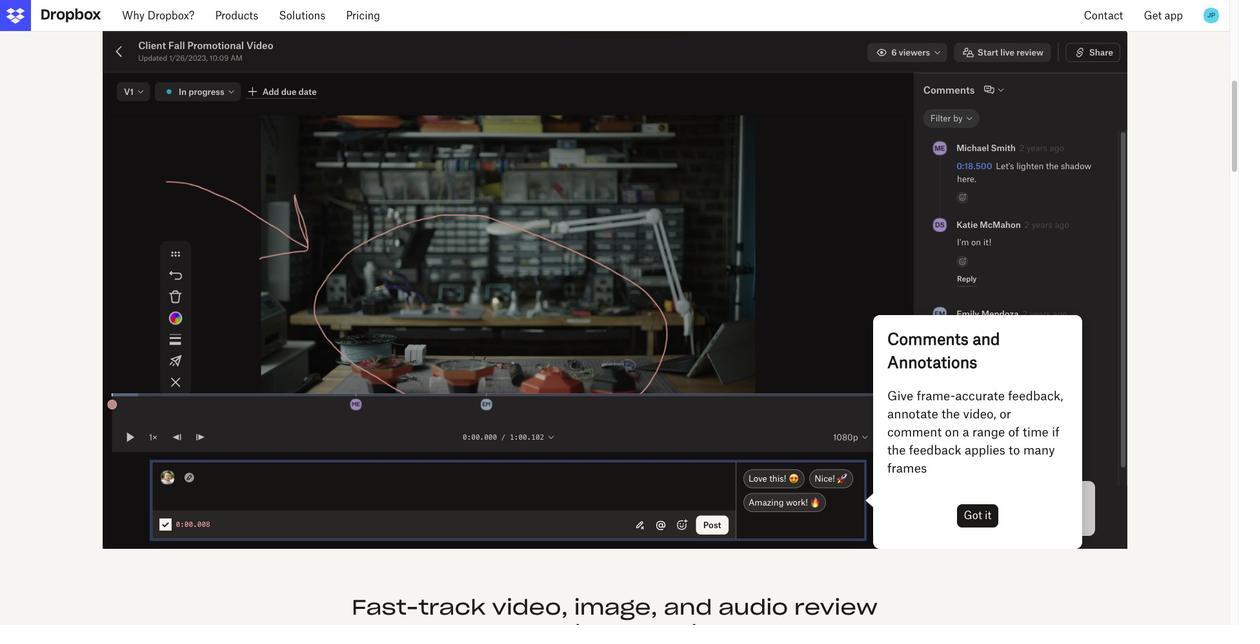 Task type: describe. For each thing, give the bounding box(es) containing it.
get app
[[1145, 9, 1184, 22]]

pricing link
[[336, 0, 391, 31]]

get
[[1145, 9, 1163, 22]]

audio
[[719, 594, 789, 621]]

track
[[419, 594, 486, 621]]

contact
[[1085, 9, 1124, 22]]

contact button
[[1074, 0, 1134, 31]]

fast-track video, image, and audio review and approval
[[352, 594, 878, 625]]

products button
[[205, 0, 269, 31]]

solutions
[[279, 9, 326, 22]]

jp button
[[1202, 5, 1223, 26]]

approval
[[587, 619, 698, 625]]



Task type: locate. For each thing, give the bounding box(es) containing it.
products
[[215, 9, 259, 22]]

fast-
[[352, 594, 419, 621]]

solutions button
[[269, 0, 336, 31]]

why dropbox? button
[[112, 0, 205, 31]]

why
[[122, 9, 145, 22]]

pricing
[[346, 9, 380, 22]]

why dropbox?
[[122, 9, 195, 22]]

1 horizontal spatial and
[[664, 594, 713, 621]]

video,
[[492, 594, 568, 621]]

dropbox?
[[148, 9, 195, 22]]

image,
[[575, 594, 658, 621]]

jp
[[1208, 11, 1216, 19]]

app
[[1165, 9, 1184, 22]]

and
[[664, 594, 713, 621], [533, 619, 581, 625]]

0 horizontal spatial and
[[533, 619, 581, 625]]

get app button
[[1134, 0, 1194, 31]]

review
[[795, 594, 878, 621]]



Task type: vqa. For each thing, say whether or not it's contained in the screenshot.
review
yes



